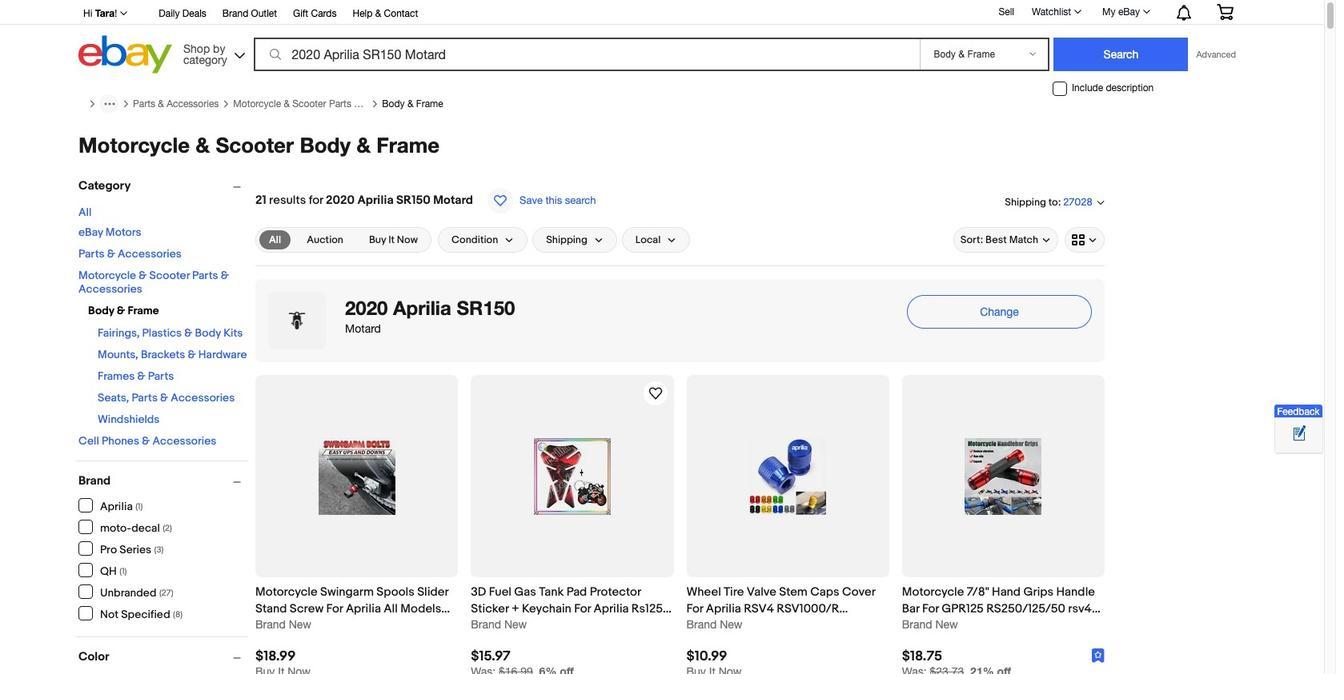 Task type: vqa. For each thing, say whether or not it's contained in the screenshot.
$837.75
no



Task type: describe. For each thing, give the bounding box(es) containing it.
stem
[[779, 585, 808, 601]]

3d fuel gas tank pad protector sticker + keychain for aprilia rs125 250 1000 link
[[471, 585, 674, 634]]

description
[[1106, 83, 1154, 94]]

All selected text field
[[269, 233, 281, 247]]

brand button
[[78, 474, 248, 489]]

watch 3d fuel gas tank pad protector sticker + keychain for aprilia rs125 250 1000 image
[[646, 384, 665, 404]]

scooter for body
[[216, 133, 294, 158]]

wheel tire valve stem caps cover for aprilia rsv4 rsv1000/r caponord 1200 tuono link
[[687, 585, 889, 634]]

match
[[1009, 234, 1038, 247]]

models
[[401, 602, 441, 617]]

aprilia inside motorcycle swingarm spools slider stand screw for aprilia all models all years
[[346, 602, 381, 617]]

stand
[[255, 602, 287, 617]]

2 vertical spatial frame
[[128, 304, 159, 318]]

plastics
[[142, 327, 182, 340]]

brand up aprilia (1) at the left of page
[[78, 474, 111, 489]]

help & contact link
[[353, 6, 418, 23]]

wheel tire valve stem caps cover for aprilia rsv4 rsv1000/r caponord 1200 tuono
[[687, 585, 875, 634]]

best
[[986, 234, 1007, 247]]

(1) for aprilia
[[135, 502, 143, 512]]

pro
[[100, 543, 117, 557]]

all down stand
[[255, 619, 270, 634]]

qh
[[100, 565, 117, 578]]

contact
[[384, 8, 418, 19]]

sort: best match
[[960, 234, 1038, 247]]

aprilia (1)
[[100, 500, 143, 514]]

scooter for parts
[[292, 98, 326, 110]]

brand outlet
[[222, 8, 277, 19]]

gift
[[293, 8, 308, 19]]

account navigation
[[74, 0, 1246, 25]]

wheel tire valve stem caps cover for aprilia rsv4 rsv1000/r caponord 1200 tuono heading
[[687, 585, 875, 634]]

body inside fairings, plastics & body kits mounts, brackets & hardware frames & parts seats, parts & accessories windshields
[[195, 327, 221, 340]]

sticker
[[471, 602, 509, 617]]

unbranded (27)
[[100, 586, 173, 600]]

my
[[1103, 6, 1116, 18]]

motorcycle 7/8" hand grips handle bar for gpr125 rs250/125/50 rsv4 1000 aprc rf link
[[902, 585, 1105, 634]]

ebay motors parts & accessories motorcycle & scooter parts & accessories
[[78, 226, 229, 296]]

ebay inside the "account" navigation
[[1118, 6, 1140, 18]]

seats,
[[98, 391, 129, 405]]

frames
[[98, 370, 135, 383]]

brand for $15.97
[[471, 619, 501, 632]]

250
[[471, 619, 492, 634]]

brand for $10.99
[[687, 619, 717, 632]]

$10.99
[[687, 650, 727, 666]]

buy it now link
[[359, 231, 427, 250]]

brand for $18.99
[[255, 619, 286, 632]]

slider
[[417, 585, 448, 601]]

2020 aprilia sr150 motard
[[345, 297, 515, 335]]

new for $18.99
[[289, 619, 311, 632]]

auction link
[[297, 231, 353, 250]]

for for $10.99
[[687, 602, 703, 617]]

motorcycle for motorcycle & scooter parts & accessories
[[233, 98, 281, 110]]

kits
[[224, 327, 243, 340]]

watchlist link
[[1023, 2, 1089, 22]]

hi tara !
[[83, 7, 117, 19]]

1 vertical spatial parts & accessories link
[[78, 247, 182, 261]]

all up ebay motors link
[[78, 206, 92, 219]]

3d
[[471, 585, 486, 601]]

motorcycle swingarm spools slider stand screw for aprilia all models all years heading
[[255, 585, 450, 634]]

3d fuel gas tank pad protector sticker + keychain for aprilia rs125 250 1000 heading
[[471, 585, 672, 634]]

save this search button
[[483, 187, 601, 215]]

moto-
[[100, 522, 131, 535]]

:
[[1058, 196, 1061, 209]]

motorcycle inside ebay motors parts & accessories motorcycle & scooter parts & accessories
[[78, 269, 136, 283]]

local button
[[622, 227, 690, 253]]

pad
[[567, 585, 587, 601]]

0 vertical spatial sr150
[[396, 193, 431, 208]]

motorcycle & scooter parts & accessories
[[233, 98, 415, 110]]

aprilia inside 3d fuel gas tank pad protector sticker + keychain for aprilia rs125 250 1000
[[594, 602, 629, 617]]

category button
[[78, 179, 248, 194]]

tire
[[724, 585, 744, 601]]

rsv4
[[1068, 602, 1092, 617]]

1 horizontal spatial all link
[[259, 231, 291, 250]]

motors
[[106, 226, 141, 239]]

moto-decal (2)
[[100, 522, 172, 535]]

valve
[[747, 585, 777, 601]]

not
[[100, 608, 119, 622]]

1 horizontal spatial body & frame
[[382, 98, 443, 110]]

for
[[309, 193, 323, 208]]

rsv4
[[744, 602, 774, 617]]

aprilia inside '2020 aprilia sr150 motard'
[[393, 297, 451, 319]]

for for $18.99
[[326, 602, 343, 617]]

local
[[636, 234, 661, 247]]

advanced
[[1196, 50, 1236, 59]]

outlet
[[251, 8, 277, 19]]

hardware
[[198, 348, 247, 362]]

2020 aprilia sr150 main content
[[249, 171, 1111, 675]]

phones
[[102, 435, 139, 448]]

bar
[[902, 602, 920, 617]]

tara
[[95, 7, 115, 19]]

new for $10.99
[[720, 619, 743, 632]]

brand new for $18.75
[[902, 619, 958, 632]]

fairings, plastics & body kits link
[[98, 327, 243, 340]]

(27)
[[159, 588, 173, 598]]

brand outlet link
[[222, 6, 277, 23]]

ebay inside ebay motors parts & accessories motorcycle & scooter parts & accessories
[[78, 226, 103, 239]]

rs125
[[632, 602, 663, 617]]

brand new for $15.97
[[471, 619, 527, 632]]

(8)
[[173, 610, 183, 620]]

1 vertical spatial body & frame
[[88, 304, 159, 318]]

0 vertical spatial frame
[[416, 98, 443, 110]]

(3)
[[154, 545, 164, 555]]

by
[[213, 42, 225, 55]]

brand for $18.75
[[902, 619, 932, 632]]

1000 inside 3d fuel gas tank pad protector sticker + keychain for aprilia rs125 250 1000
[[495, 619, 521, 634]]

shipping button
[[533, 227, 617, 253]]

motorcycle for motorcycle swingarm spools slider stand screw for aprilia all models all years
[[255, 585, 318, 601]]

scooter inside ebay motors parts & accessories motorcycle & scooter parts & accessories
[[149, 269, 190, 283]]

for inside 3d fuel gas tank pad protector sticker + keychain for aprilia rs125 250 1000
[[574, 602, 591, 617]]

windshields
[[98, 413, 160, 427]]

rsv1000/r
[[777, 602, 840, 617]]

buy
[[369, 234, 386, 247]]

shipping to : 27028
[[1005, 196, 1093, 209]]

swingarm
[[320, 585, 374, 601]]

grips
[[1023, 585, 1054, 601]]

windshields link
[[98, 413, 160, 427]]



Task type: locate. For each thing, give the bounding box(es) containing it.
1 horizontal spatial (1)
[[135, 502, 143, 512]]

None submit
[[1054, 38, 1188, 71]]

motorcycle & scooter body & frame
[[78, 133, 440, 158]]

1 vertical spatial shipping
[[546, 234, 588, 247]]

it
[[388, 234, 395, 247]]

1 new from the left
[[289, 619, 311, 632]]

results
[[269, 193, 306, 208]]

(1) right qh
[[120, 566, 127, 577]]

1000 down the + at left
[[495, 619, 521, 634]]

now
[[397, 234, 418, 247]]

new for $15.97
[[504, 619, 527, 632]]

1 horizontal spatial 1000
[[902, 619, 928, 634]]

aprilia up buy
[[357, 193, 394, 208]]

all link down results
[[259, 231, 291, 250]]

category
[[183, 53, 227, 66]]

include description
[[1072, 83, 1154, 94]]

fairings,
[[98, 327, 140, 340]]

hand
[[992, 585, 1021, 601]]

(1) for qh
[[120, 566, 127, 577]]

watchlist
[[1032, 6, 1071, 18]]

&
[[375, 8, 381, 19], [158, 98, 164, 110], [284, 98, 290, 110], [354, 98, 360, 110], [407, 98, 413, 110], [196, 133, 210, 158], [356, 133, 371, 158], [107, 247, 115, 261], [139, 269, 147, 283], [221, 269, 229, 283], [117, 304, 125, 318], [184, 327, 193, 340], [188, 348, 196, 362], [137, 370, 145, 383], [160, 391, 168, 405], [142, 435, 150, 448]]

brand new for $10.99
[[687, 619, 743, 632]]

sr150 down condition dropdown button
[[457, 297, 515, 319]]

condition
[[451, 234, 498, 247]]

2 1000 from the left
[[902, 619, 928, 634]]

for down swingarm
[[326, 602, 343, 617]]

parts & accessories link down motors
[[78, 247, 182, 261]]

2 vertical spatial scooter
[[149, 269, 190, 283]]

series
[[119, 543, 151, 557]]

motorcycle for motorcycle & scooter body & frame
[[78, 133, 190, 158]]

shop by category banner
[[74, 0, 1246, 78]]

for inside the wheel tire valve stem caps cover for aprilia rsv4 rsv1000/r caponord 1200 tuono
[[687, 602, 703, 617]]

motorcycle inside motorcycle 7/8" hand grips handle bar for gpr125 rs250/125/50 rsv4 1000 aprc rf
[[902, 585, 964, 601]]

wheel tire valve stem caps cover for aprilia rsv4 rsv1000/r caponord 1200 tuono image
[[749, 438, 826, 515]]

deals
[[182, 8, 206, 19]]

motorcycle & scooter parts & accessories link
[[233, 98, 415, 110], [78, 269, 229, 296]]

color
[[78, 650, 109, 665]]

1 horizontal spatial ebay
[[1118, 6, 1140, 18]]

all down results
[[269, 234, 281, 247]]

motorcycle swingarm spools slider stand screw for aprilia all models all years link
[[255, 585, 458, 634]]

brand down wheel
[[687, 619, 717, 632]]

category
[[78, 179, 131, 194]]

qh (1)
[[100, 565, 127, 578]]

motorcycle 7/8" hand grips handle bar for gpr125 rs250/125/50 rsv4 1000 aprc rf heading
[[902, 585, 1101, 634]]

brand down the bar
[[902, 619, 932, 632]]

sort:
[[960, 234, 983, 247]]

body
[[382, 98, 405, 110], [300, 133, 351, 158], [88, 304, 114, 318], [195, 327, 221, 340]]

21
[[255, 193, 266, 208]]

mounts,
[[98, 348, 138, 362]]

brand new for $18.99
[[255, 619, 311, 632]]

listing options selector. gallery view selected. image
[[1072, 234, 1098, 247]]

brand new up $10.99
[[687, 619, 743, 632]]

new down the + at left
[[504, 619, 527, 632]]

1 vertical spatial scooter
[[216, 133, 294, 158]]

this
[[546, 195, 562, 207]]

sr150
[[396, 193, 431, 208], [457, 297, 515, 319]]

new left 1200
[[720, 619, 743, 632]]

handle
[[1056, 585, 1095, 601]]

save this search
[[520, 195, 596, 207]]

unbranded
[[100, 586, 157, 600]]

fuel
[[489, 585, 512, 601]]

motard inside '2020 aprilia sr150 motard'
[[345, 323, 381, 335]]

for down wheel
[[687, 602, 703, 617]]

motorcycle 7/8" hand grips handle bar for gpr125 rs250/125/50 rsv4 1000 aprc rf
[[902, 585, 1095, 634]]

parts & accessories link down category
[[133, 98, 219, 110]]

scooter up motorcycle & scooter body & frame
[[292, 98, 326, 110]]

cell
[[78, 435, 99, 448]]

2020 inside '2020 aprilia sr150 motard'
[[345, 297, 388, 319]]

1 for from the left
[[326, 602, 343, 617]]

ebay right my
[[1118, 6, 1140, 18]]

to
[[1049, 196, 1058, 209]]

brand down stand
[[255, 619, 286, 632]]

none submit inside shop by category banner
[[1054, 38, 1188, 71]]

motorcycle up the bar
[[902, 585, 964, 601]]

shipping down save this search
[[546, 234, 588, 247]]

brand
[[222, 8, 248, 19], [78, 474, 111, 489], [255, 619, 286, 632], [471, 619, 501, 632], [687, 619, 717, 632], [902, 619, 932, 632]]

$18.75
[[902, 650, 942, 666]]

all
[[78, 206, 92, 219], [269, 234, 281, 247], [384, 602, 398, 617], [255, 619, 270, 634]]

2 new from the left
[[504, 619, 527, 632]]

gift cards link
[[293, 6, 337, 23]]

1 brand new from the left
[[255, 619, 311, 632]]

aprilia down now
[[393, 297, 451, 319]]

aprilia inside the wheel tire valve stem caps cover for aprilia rsv4 rsv1000/r caponord 1200 tuono
[[706, 602, 741, 617]]

shipping for shipping
[[546, 234, 588, 247]]

for right the bar
[[922, 602, 939, 617]]

frames & parts link
[[98, 370, 174, 383]]

3d fuel gas tank pad protector sticker + keychain for aprilia rs125 250 1000 image
[[534, 438, 611, 515]]

2020 down buy
[[345, 297, 388, 319]]

shop
[[183, 42, 210, 55]]

1000 down the bar
[[902, 619, 928, 634]]

2 brand new from the left
[[471, 619, 527, 632]]

new down screw
[[289, 619, 311, 632]]

tuono
[[773, 619, 806, 634]]

parts & accessories
[[133, 98, 219, 110]]

1000 inside motorcycle 7/8" hand grips handle bar for gpr125 rs250/125/50 rsv4 1000 aprc rf
[[902, 619, 928, 634]]

ebay motors link
[[78, 226, 141, 239]]

brand left outlet
[[222, 8, 248, 19]]

caponord
[[687, 619, 742, 634]]

1 vertical spatial 2020
[[345, 297, 388, 319]]

sell
[[999, 6, 1014, 17]]

motorcycle up motorcycle & scooter body & frame
[[233, 98, 281, 110]]

(2)
[[163, 523, 172, 534]]

& inside the "account" navigation
[[375, 8, 381, 19]]

advanced link
[[1188, 38, 1244, 70]]

motorcycle swingarm spools slider stand screw for aprilia all models all years
[[255, 585, 448, 634]]

0 vertical spatial (1)
[[135, 502, 143, 512]]

motorcycle & scooter parts & accessories link up plastics
[[78, 269, 229, 296]]

1 vertical spatial sr150
[[457, 297, 515, 319]]

Search for anything text field
[[256, 39, 917, 70]]

1 vertical spatial frame
[[376, 133, 440, 158]]

spools
[[376, 585, 415, 601]]

motorcycle 7/8" hand grips handle bar for gpr125 rs250/125/50 rsv4 1000 aprc rf image
[[965, 438, 1042, 515]]

0 horizontal spatial all link
[[78, 206, 92, 219]]

aprilia down swingarm
[[346, 602, 381, 617]]

0 vertical spatial motorcycle & scooter parts & accessories link
[[233, 98, 415, 110]]

rf
[[966, 619, 980, 634]]

sr150 inside '2020 aprilia sr150 motard'
[[457, 297, 515, 319]]

new down "gpr125"
[[936, 619, 958, 632]]

0 horizontal spatial (1)
[[120, 566, 127, 577]]

all link up ebay motors link
[[78, 206, 92, 219]]

shipping inside shipping dropdown button
[[546, 234, 588, 247]]

0 horizontal spatial motorcycle & scooter parts & accessories link
[[78, 269, 229, 296]]

aprilia down protector
[[594, 602, 629, 617]]

2020 right 'for'
[[326, 193, 355, 208]]

1 vertical spatial ebay
[[78, 226, 103, 239]]

0 vertical spatial scooter
[[292, 98, 326, 110]]

1 1000 from the left
[[495, 619, 521, 634]]

1 horizontal spatial motorcycle & scooter parts & accessories link
[[233, 98, 415, 110]]

shipping inside shipping to : 27028
[[1005, 196, 1046, 209]]

3 new from the left
[[720, 619, 743, 632]]

brand inside the "account" navigation
[[222, 8, 248, 19]]

0 vertical spatial all link
[[78, 206, 92, 219]]

aprilia up moto-
[[100, 500, 133, 514]]

aprilia up caponord
[[706, 602, 741, 617]]

brand new down the bar
[[902, 619, 958, 632]]

4 new from the left
[[936, 619, 958, 632]]

(1) inside 'qh (1)'
[[120, 566, 127, 577]]

for inside motorcycle 7/8" hand grips handle bar for gpr125 rs250/125/50 rsv4 1000 aprc rf
[[922, 602, 939, 617]]

for for $18.75
[[922, 602, 939, 617]]

0 vertical spatial body & frame
[[382, 98, 443, 110]]

ebay
[[1118, 6, 1140, 18], [78, 226, 103, 239]]

sr150 up now
[[396, 193, 431, 208]]

0 horizontal spatial motard
[[345, 323, 381, 335]]

frame
[[416, 98, 443, 110], [376, 133, 440, 158], [128, 304, 159, 318]]

motorcycle & scooter parts & accessories link up motorcycle & scooter body & frame
[[233, 98, 415, 110]]

3 brand new from the left
[[687, 619, 743, 632]]

cover
[[842, 585, 875, 601]]

0 horizontal spatial shipping
[[546, 234, 588, 247]]

hi
[[83, 8, 92, 19]]

4 brand new from the left
[[902, 619, 958, 632]]

1 vertical spatial motard
[[345, 323, 381, 335]]

gpr125
[[942, 602, 984, 617]]

shipping left to
[[1005, 196, 1046, 209]]

accessories inside fairings, plastics & body kits mounts, brackets & hardware frames & parts seats, parts & accessories windshields
[[171, 391, 235, 405]]

scooter up 21
[[216, 133, 294, 158]]

$15.97
[[471, 650, 511, 666]]

cards
[[311, 8, 337, 19]]

0 vertical spatial motard
[[433, 193, 473, 208]]

shop by category button
[[176, 36, 248, 70]]

years
[[272, 619, 303, 634]]

motorcycle down ebay motors link
[[78, 269, 136, 283]]

new for $18.75
[[936, 619, 958, 632]]

condition button
[[438, 227, 528, 253]]

brand down 'sticker'
[[471, 619, 501, 632]]

1 vertical spatial (1)
[[120, 566, 127, 577]]

0 horizontal spatial body & frame
[[88, 304, 159, 318]]

all down the spools
[[384, 602, 398, 617]]

7/8"
[[967, 585, 989, 601]]

1200
[[745, 619, 770, 634]]

4 for from the left
[[922, 602, 939, 617]]

accessories
[[167, 98, 219, 110], [363, 98, 415, 110], [118, 247, 182, 261], [78, 283, 142, 296], [171, 391, 235, 405], [152, 435, 216, 448]]

0 horizontal spatial ebay
[[78, 226, 103, 239]]

1 vertical spatial all link
[[259, 231, 291, 250]]

not specified (8)
[[100, 608, 183, 622]]

for down pad
[[574, 602, 591, 617]]

None text field
[[471, 666, 533, 675], [902, 666, 964, 675], [471, 666, 533, 675], [902, 666, 964, 675]]

scooter
[[292, 98, 326, 110], [216, 133, 294, 158], [149, 269, 190, 283]]

1 horizontal spatial motard
[[433, 193, 473, 208]]

0 vertical spatial parts & accessories link
[[133, 98, 219, 110]]

aprc
[[931, 619, 963, 634]]

(1) inside aprilia (1)
[[135, 502, 143, 512]]

shipping for shipping to : 27028
[[1005, 196, 1046, 209]]

$18.99
[[255, 650, 296, 666]]

(1) up moto-decal (2)
[[135, 502, 143, 512]]

my ebay
[[1103, 6, 1140, 18]]

21 results for 2020 aprilia sr150 motard
[[255, 193, 473, 208]]

buy it now
[[369, 234, 418, 247]]

0 vertical spatial ebay
[[1118, 6, 1140, 18]]

auction
[[307, 234, 343, 247]]

3 for from the left
[[687, 602, 703, 617]]

0 horizontal spatial 1000
[[495, 619, 521, 634]]

ebay left motors
[[78, 226, 103, 239]]

brand new down 'sticker'
[[471, 619, 527, 632]]

2 for from the left
[[574, 602, 591, 617]]

scooter up fairings, plastics & body kits link
[[149, 269, 190, 283]]

change
[[980, 306, 1019, 319]]

1 horizontal spatial shipping
[[1005, 196, 1046, 209]]

parts & accessories link
[[133, 98, 219, 110], [78, 247, 182, 261]]

motorcycle inside motorcycle swingarm spools slider stand screw for aprilia all models all years
[[255, 585, 318, 601]]

0 vertical spatial shipping
[[1005, 196, 1046, 209]]

fairings, plastics & body kits mounts, brackets & hardware frames & parts seats, parts & accessories windshields
[[98, 327, 247, 427]]

0 horizontal spatial sr150
[[396, 193, 431, 208]]

1 horizontal spatial sr150
[[457, 297, 515, 319]]

for inside motorcycle swingarm spools slider stand screw for aprilia all models all years
[[326, 602, 343, 617]]

3d fuel gas tank pad protector sticker + keychain for aprilia rs125 250 1000
[[471, 585, 663, 634]]

brand new down stand
[[255, 619, 311, 632]]

save
[[520, 195, 543, 207]]

0 vertical spatial 2020
[[326, 193, 355, 208]]

sort: best match button
[[953, 227, 1058, 253]]

motorcycle for motorcycle 7/8" hand grips handle bar for gpr125 rs250/125/50 rsv4 1000 aprc rf
[[902, 585, 964, 601]]

motorcycle swingarm spools slider stand screw for aprilia all models all years image
[[318, 438, 395, 515]]

your shopping cart image
[[1216, 4, 1235, 20]]

1 vertical spatial motorcycle & scooter parts & accessories link
[[78, 269, 229, 296]]

motorcycle up stand
[[255, 585, 318, 601]]

motorcycle up category dropdown button on the left top
[[78, 133, 190, 158]]

change button
[[907, 295, 1092, 329]]

mounts, brackets & hardware link
[[98, 348, 247, 362]]



